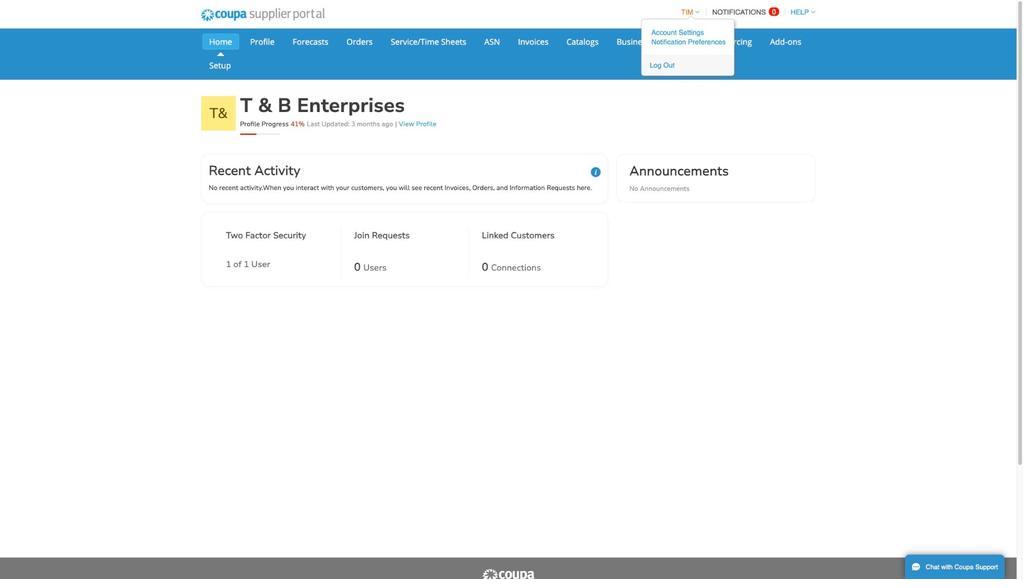 Task type: vqa. For each thing, say whether or not it's contained in the screenshot.
Your
no



Task type: locate. For each thing, give the bounding box(es) containing it.
additional information image
[[591, 167, 601, 177]]

1 horizontal spatial coupa supplier portal image
[[482, 569, 536, 580]]

navigation
[[642, 2, 816, 76]]

0 vertical spatial coupa supplier portal image
[[193, 2, 332, 29]]

t& image
[[201, 96, 236, 131]]

coupa supplier portal image
[[193, 2, 332, 29], [482, 569, 536, 580]]



Task type: describe. For each thing, give the bounding box(es) containing it.
1 vertical spatial coupa supplier portal image
[[482, 569, 536, 580]]

0 horizontal spatial coupa supplier portal image
[[193, 2, 332, 29]]



